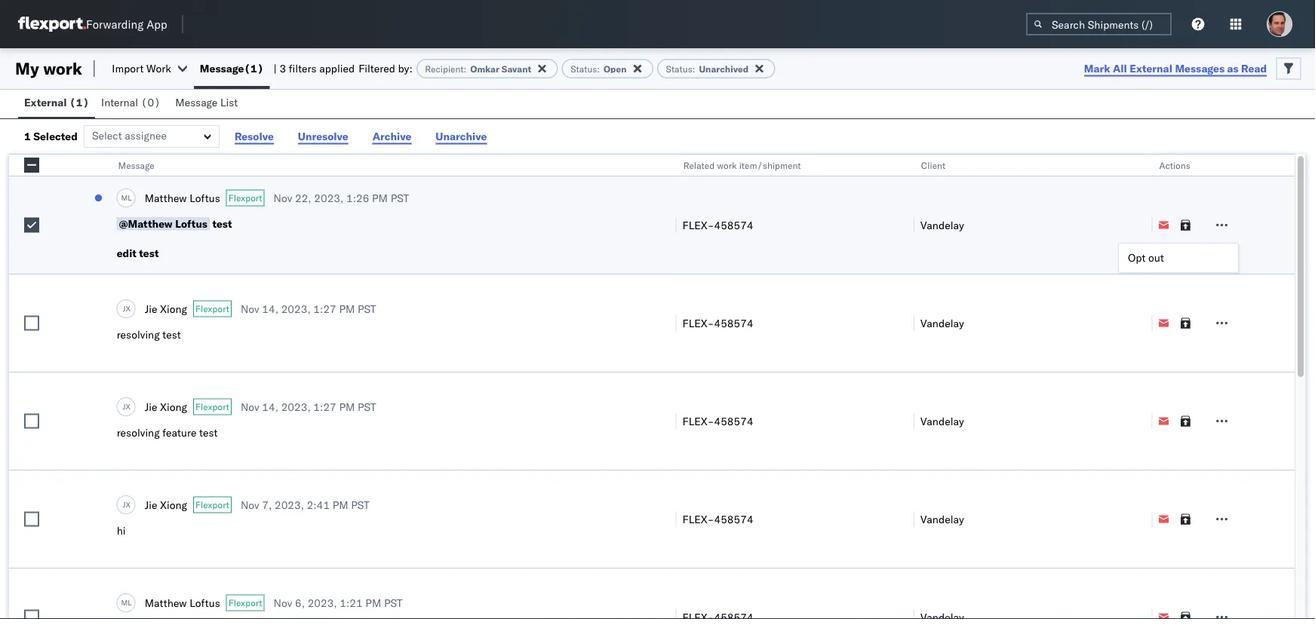 Task type: describe. For each thing, give the bounding box(es) containing it.
resize handle column header for actions
[[1277, 155, 1295, 620]]

archive
[[373, 129, 412, 143]]

1:26
[[346, 191, 369, 205]]

3 j x from the top
[[123, 500, 130, 510]]

savant
[[502, 63, 531, 74]]

actions
[[1160, 160, 1191, 171]]

forwarding app link
[[18, 17, 167, 32]]

Search Shipments (/) text field
[[1026, 13, 1172, 35]]

3
[[280, 62, 286, 75]]

resolve button
[[226, 125, 283, 148]]

select assignee
[[92, 129, 167, 142]]

as
[[1227, 62, 1239, 75]]

unresolve
[[298, 129, 348, 143]]

j for feature
[[123, 402, 126, 412]]

archive button
[[364, 125, 421, 148]]

assignee
[[125, 129, 167, 142]]

edit test
[[117, 247, 159, 260]]

resize handle column header for client
[[1134, 155, 1152, 620]]

: for open
[[597, 63, 600, 74]]

4 flex- 458574 from the top
[[683, 513, 754, 526]]

unarchive button
[[427, 125, 496, 148]]

2:41
[[307, 499, 330, 512]]

xiong for test
[[160, 302, 187, 316]]

hi
[[117, 525, 126, 538]]

1 l from the top
[[128, 193, 132, 202]]

all
[[1113, 62, 1127, 75]]

1 vertical spatial loftus
[[175, 217, 208, 231]]

2 m l from the top
[[121, 598, 132, 608]]

6,
[[295, 597, 305, 610]]

my
[[15, 58, 39, 79]]

| 3 filters applied filtered by:
[[274, 62, 413, 75]]

3 j from the top
[[123, 500, 126, 510]]

internal
[[101, 96, 138, 109]]

nov 14, 2023, 1:27 pm pst for resolving test
[[241, 302, 376, 316]]

2 vandelay from the top
[[921, 317, 964, 330]]

message list
[[175, 96, 238, 109]]

import
[[112, 62, 144, 75]]

x for feature
[[126, 402, 130, 412]]

by:
[[398, 62, 413, 75]]

edit
[[117, 247, 137, 260]]

xiong for feature
[[160, 401, 187, 414]]

message for list
[[175, 96, 218, 109]]

import work
[[112, 62, 171, 75]]

related work item/shipment
[[683, 160, 801, 171]]

1
[[24, 130, 31, 143]]

applied
[[319, 62, 355, 75]]

1 horizontal spatial external
[[1130, 62, 1173, 75]]

list
[[220, 96, 238, 109]]

jie for test
[[145, 302, 157, 316]]

jie xiong for test
[[145, 302, 187, 316]]

nov 7, 2023, 2:41 pm pst
[[241, 499, 370, 512]]

(0)
[[141, 96, 161, 109]]

import work button
[[112, 62, 171, 75]]

work for my
[[43, 58, 82, 79]]

work
[[146, 62, 171, 75]]

work for related
[[717, 160, 737, 171]]

mark
[[1084, 62, 1111, 75]]

1 resize handle column header from the left
[[62, 155, 80, 620]]

omkar
[[470, 63, 499, 74]]

x for test
[[126, 304, 130, 314]]

7,
[[262, 499, 272, 512]]

external (1) button
[[18, 89, 95, 118]]

14, for test
[[262, 401, 278, 414]]

message (1)
[[200, 62, 264, 75]]

feature
[[163, 427, 197, 440]]

unresolve button
[[289, 125, 357, 148]]

j x for test
[[123, 304, 130, 314]]

3 flex- from the top
[[683, 415, 714, 428]]

opt out
[[1128, 251, 1164, 265]]

internal (0)
[[101, 96, 161, 109]]

client
[[922, 160, 946, 171]]

unarchive
[[436, 129, 487, 143]]

4 flex- from the top
[[683, 513, 714, 526]]

message for (1)
[[200, 62, 244, 75]]

: for unarchived
[[693, 63, 695, 74]]

internal (0) button
[[95, 89, 169, 118]]

status : unarchived
[[666, 63, 749, 74]]

3 jie from the top
[[145, 499, 157, 512]]

selected
[[33, 130, 78, 143]]



Task type: vqa. For each thing, say whether or not it's contained in the screenshot.


Task type: locate. For each thing, give the bounding box(es) containing it.
messages
[[1175, 62, 1225, 75]]

|
[[274, 62, 277, 75]]

j up the hi
[[123, 500, 126, 510]]

2 resize handle column header from the left
[[658, 155, 676, 620]]

0 vertical spatial l
[[128, 193, 132, 202]]

item/shipment
[[739, 160, 801, 171]]

resolving for resolving feature test
[[117, 427, 160, 440]]

2 j from the top
[[123, 402, 126, 412]]

1 vertical spatial m l
[[121, 598, 132, 608]]

status left unarchived
[[666, 63, 693, 74]]

1 nov 14, 2023, 1:27 pm pst from the top
[[241, 302, 376, 316]]

resolving feature test
[[117, 427, 218, 440]]

1 horizontal spatial :
[[597, 63, 600, 74]]

2023,
[[314, 191, 344, 205], [281, 302, 311, 316], [281, 401, 311, 414], [275, 499, 304, 512], [308, 597, 337, 610]]

resolving for resolving test
[[117, 328, 160, 342]]

x
[[126, 304, 130, 314], [126, 402, 130, 412], [126, 500, 130, 510]]

status : open
[[571, 63, 627, 74]]

2 x from the top
[[126, 402, 130, 412]]

0 vertical spatial message
[[200, 62, 244, 75]]

14,
[[262, 302, 278, 316], [262, 401, 278, 414]]

3 jie xiong from the top
[[145, 499, 187, 512]]

3 458574 from the top
[[714, 415, 754, 428]]

x up the hi
[[126, 500, 130, 510]]

message down select assignee
[[118, 160, 154, 171]]

1 vertical spatial resolving
[[117, 427, 160, 440]]

2 flex- from the top
[[683, 317, 714, 330]]

1 j from the top
[[123, 304, 126, 314]]

1 matthew from the top
[[145, 191, 187, 205]]

forwarding app
[[86, 17, 167, 31]]

2 l from the top
[[128, 598, 132, 608]]

recipient : omkar savant
[[425, 63, 531, 74]]

nov
[[274, 191, 292, 205], [241, 302, 259, 316], [241, 401, 259, 414], [241, 499, 259, 512], [274, 597, 292, 610]]

2 flex- 458574 from the top
[[683, 317, 754, 330]]

m l down the hi
[[121, 598, 132, 608]]

open
[[604, 63, 627, 74]]

0 vertical spatial nov 14, 2023, 1:27 pm pst
[[241, 302, 376, 316]]

jie up resolving feature test
[[145, 401, 157, 414]]

message list button
[[169, 89, 247, 118]]

14, for resolving test
[[262, 302, 278, 316]]

1 selected
[[24, 130, 78, 143]]

recipient
[[425, 63, 464, 74]]

message up list
[[200, 62, 244, 75]]

1 x from the top
[[126, 304, 130, 314]]

0 vertical spatial j x
[[123, 304, 130, 314]]

(1) for message (1)
[[244, 62, 264, 75]]

0 vertical spatial (1)
[[244, 62, 264, 75]]

work up external (1)
[[43, 58, 82, 79]]

(1) for external (1)
[[69, 96, 89, 109]]

None checkbox
[[24, 316, 39, 331], [24, 512, 39, 527], [24, 316, 39, 331], [24, 512, 39, 527]]

external inside "button"
[[24, 96, 67, 109]]

resize handle column header for related work item/shipment
[[896, 155, 914, 620]]

0 vertical spatial 1:27
[[313, 302, 336, 316]]

external right all
[[1130, 62, 1173, 75]]

flexport. image
[[18, 17, 86, 32]]

jie for feature
[[145, 401, 157, 414]]

message left list
[[175, 96, 218, 109]]

out
[[1149, 251, 1164, 265]]

status
[[571, 63, 597, 74], [666, 63, 693, 74]]

xiong up the resolving test
[[160, 302, 187, 316]]

0 vertical spatial m
[[121, 193, 128, 202]]

0 vertical spatial work
[[43, 58, 82, 79]]

vandelay
[[921, 218, 964, 232], [921, 317, 964, 330], [921, 415, 964, 428], [921, 513, 964, 526]]

m l up the @matthew
[[121, 193, 132, 202]]

jie
[[145, 302, 157, 316], [145, 401, 157, 414], [145, 499, 157, 512]]

1 vandelay from the top
[[921, 218, 964, 232]]

1 m l from the top
[[121, 193, 132, 202]]

2 vertical spatial xiong
[[160, 499, 187, 512]]

jie xiong up resolving feature test
[[145, 401, 187, 414]]

2 status from the left
[[666, 63, 693, 74]]

message inside button
[[175, 96, 218, 109]]

m down the hi
[[121, 598, 128, 608]]

2 vertical spatial j x
[[123, 500, 130, 510]]

work
[[43, 58, 82, 79], [717, 160, 737, 171]]

x up resolving feature test
[[126, 402, 130, 412]]

filtered
[[359, 62, 395, 75]]

matthew
[[145, 191, 187, 205], [145, 597, 187, 610]]

:
[[464, 63, 467, 74], [597, 63, 600, 74], [693, 63, 695, 74]]

1 vertical spatial 14,
[[262, 401, 278, 414]]

1:27 for resolving test
[[313, 302, 336, 316]]

0 vertical spatial resolving
[[117, 328, 160, 342]]

filters
[[289, 62, 317, 75]]

1 vertical spatial l
[[128, 598, 132, 608]]

0 vertical spatial xiong
[[160, 302, 187, 316]]

5 resize handle column header from the left
[[1277, 155, 1295, 620]]

m
[[121, 193, 128, 202], [121, 598, 128, 608]]

2 1:27 from the top
[[313, 401, 336, 414]]

m up the @matthew
[[121, 193, 128, 202]]

resolving
[[117, 328, 160, 342], [117, 427, 160, 440]]

external down my work
[[24, 96, 67, 109]]

1 flex- from the top
[[683, 218, 714, 232]]

2 xiong from the top
[[160, 401, 187, 414]]

jie xiong up the resolving test
[[145, 302, 187, 316]]

read
[[1242, 62, 1267, 75]]

work right the related
[[717, 160, 737, 171]]

1 flex- 458574 from the top
[[683, 218, 754, 232]]

: left open
[[597, 63, 600, 74]]

None checkbox
[[24, 158, 39, 173], [24, 218, 39, 233], [24, 414, 39, 429], [24, 610, 39, 620], [24, 158, 39, 173], [24, 218, 39, 233], [24, 414, 39, 429], [24, 610, 39, 620]]

x up the resolving test
[[126, 304, 130, 314]]

4 vandelay from the top
[[921, 513, 964, 526]]

1 vertical spatial jie xiong
[[145, 401, 187, 414]]

1 14, from the top
[[262, 302, 278, 316]]

1 jie from the top
[[145, 302, 157, 316]]

jie xiong
[[145, 302, 187, 316], [145, 401, 187, 414], [145, 499, 187, 512]]

458574
[[714, 218, 754, 232], [714, 317, 754, 330], [714, 415, 754, 428], [714, 513, 754, 526]]

unarchived
[[699, 63, 749, 74]]

status left open
[[571, 63, 597, 74]]

pm
[[372, 191, 388, 205], [339, 302, 355, 316], [339, 401, 355, 414], [333, 499, 348, 512], [366, 597, 381, 610]]

jie xiong down resolving feature test
[[145, 499, 187, 512]]

: left unarchived
[[693, 63, 695, 74]]

0 vertical spatial j
[[123, 304, 126, 314]]

xiong
[[160, 302, 187, 316], [160, 401, 187, 414], [160, 499, 187, 512]]

1 resolving from the top
[[117, 328, 160, 342]]

1 vertical spatial message
[[175, 96, 218, 109]]

0 vertical spatial x
[[126, 304, 130, 314]]

1 vertical spatial j
[[123, 402, 126, 412]]

0 vertical spatial external
[[1130, 62, 1173, 75]]

2 j x from the top
[[123, 402, 130, 412]]

flex-
[[683, 218, 714, 232], [683, 317, 714, 330], [683, 415, 714, 428], [683, 513, 714, 526]]

nov 14, 2023, 1:27 pm pst for test
[[241, 401, 376, 414]]

2 nov 14, 2023, 1:27 pm pst from the top
[[241, 401, 376, 414]]

j x up the resolving test
[[123, 304, 130, 314]]

external
[[1130, 62, 1173, 75], [24, 96, 67, 109]]

my work
[[15, 58, 82, 79]]

j x
[[123, 304, 130, 314], [123, 402, 130, 412], [123, 500, 130, 510]]

2 m from the top
[[121, 598, 128, 608]]

2 matthew from the top
[[145, 597, 187, 610]]

0 horizontal spatial external
[[24, 96, 67, 109]]

pst
[[391, 191, 409, 205], [358, 302, 376, 316], [358, 401, 376, 414], [351, 499, 370, 512], [384, 597, 403, 610]]

0 horizontal spatial :
[[464, 63, 467, 74]]

1 vertical spatial nov 14, 2023, 1:27 pm pst
[[241, 401, 376, 414]]

(1) left internal on the top left of the page
[[69, 96, 89, 109]]

(1) inside "button"
[[69, 96, 89, 109]]

1 vertical spatial jie
[[145, 401, 157, 414]]

m l
[[121, 193, 132, 202], [121, 598, 132, 608]]

j x up the hi
[[123, 500, 130, 510]]

select
[[92, 129, 122, 142]]

(1)
[[244, 62, 264, 75], [69, 96, 89, 109]]

jie down resolving feature test
[[145, 499, 157, 512]]

1:27
[[313, 302, 336, 316], [313, 401, 336, 414]]

1 jie xiong from the top
[[145, 302, 187, 316]]

flexport
[[228, 192, 262, 204], [196, 304, 229, 315], [196, 402, 229, 413], [196, 500, 229, 511], [228, 598, 262, 609]]

1:27 for test
[[313, 401, 336, 414]]

0 vertical spatial matthew
[[145, 191, 187, 205]]

jie xiong for feature
[[145, 401, 187, 414]]

2 jie xiong from the top
[[145, 401, 187, 414]]

: left omkar
[[464, 63, 467, 74]]

l
[[128, 193, 132, 202], [128, 598, 132, 608]]

3 vandelay from the top
[[921, 415, 964, 428]]

message
[[200, 62, 244, 75], [175, 96, 218, 109], [118, 160, 154, 171]]

j for test
[[123, 304, 126, 314]]

2 : from the left
[[597, 63, 600, 74]]

1 vertical spatial m
[[121, 598, 128, 608]]

1 j x from the top
[[123, 304, 130, 314]]

2 vertical spatial message
[[118, 160, 154, 171]]

1 vertical spatial xiong
[[160, 401, 187, 414]]

1 horizontal spatial (1)
[[244, 62, 264, 75]]

1 : from the left
[[464, 63, 467, 74]]

j
[[123, 304, 126, 314], [123, 402, 126, 412], [123, 500, 126, 510]]

j up resolving feature test
[[123, 402, 126, 412]]

status for status : unarchived
[[666, 63, 693, 74]]

1 1:27 from the top
[[313, 302, 336, 316]]

1 horizontal spatial status
[[666, 63, 693, 74]]

1 vertical spatial external
[[24, 96, 67, 109]]

0 vertical spatial m l
[[121, 193, 132, 202]]

1 status from the left
[[571, 63, 597, 74]]

forwarding
[[86, 17, 144, 31]]

1 vertical spatial matthew loftus
[[145, 597, 220, 610]]

j x for feature
[[123, 402, 130, 412]]

resolving test
[[117, 328, 181, 342]]

0 vertical spatial jie
[[145, 302, 157, 316]]

2 resolving from the top
[[117, 427, 160, 440]]

1 m from the top
[[121, 193, 128, 202]]

test
[[212, 217, 232, 231], [139, 247, 159, 260], [163, 328, 181, 342], [199, 427, 218, 440]]

3 : from the left
[[693, 63, 695, 74]]

1 vertical spatial x
[[126, 402, 130, 412]]

2 vertical spatial jie
[[145, 499, 157, 512]]

4 458574 from the top
[[714, 513, 754, 526]]

2 vertical spatial loftus
[[190, 597, 220, 610]]

3 flex- 458574 from the top
[[683, 415, 754, 428]]

3 xiong from the top
[[160, 499, 187, 512]]

2 458574 from the top
[[714, 317, 754, 330]]

0 horizontal spatial work
[[43, 58, 82, 79]]

0 vertical spatial jie xiong
[[145, 302, 187, 316]]

2 matthew loftus from the top
[[145, 597, 220, 610]]

2 vertical spatial j
[[123, 500, 126, 510]]

resolve
[[235, 129, 274, 143]]

0 vertical spatial loftus
[[190, 191, 220, 205]]

1 vertical spatial (1)
[[69, 96, 89, 109]]

1 458574 from the top
[[714, 218, 754, 232]]

2 vertical spatial x
[[126, 500, 130, 510]]

0 vertical spatial 14,
[[262, 302, 278, 316]]

mark all external messages as read
[[1084, 62, 1267, 75]]

1 matthew loftus from the top
[[145, 191, 220, 205]]

nov 6, 2023, 1:21 pm pst
[[274, 597, 403, 610]]

2 jie from the top
[[145, 401, 157, 414]]

3 x from the top
[[126, 500, 130, 510]]

(1) left the |
[[244, 62, 264, 75]]

1 horizontal spatial work
[[717, 160, 737, 171]]

opt
[[1128, 251, 1146, 265]]

resize handle column header
[[62, 155, 80, 620], [658, 155, 676, 620], [896, 155, 914, 620], [1134, 155, 1152, 620], [1277, 155, 1295, 620]]

1 vertical spatial 1:27
[[313, 401, 336, 414]]

nov 22, 2023, 1:26 pm pst
[[274, 191, 409, 205]]

1 vertical spatial matthew
[[145, 597, 187, 610]]

xiong up feature
[[160, 401, 187, 414]]

resize handle column header for message
[[658, 155, 676, 620]]

app
[[147, 17, 167, 31]]

22,
[[295, 191, 311, 205]]

external (1)
[[24, 96, 89, 109]]

4 resize handle column header from the left
[[1134, 155, 1152, 620]]

1 vertical spatial work
[[717, 160, 737, 171]]

0 vertical spatial matthew loftus
[[145, 191, 220, 205]]

: for omkar savant
[[464, 63, 467, 74]]

2 14, from the top
[[262, 401, 278, 414]]

@matthew
[[119, 217, 173, 231]]

jie up the resolving test
[[145, 302, 157, 316]]

flex- 458574
[[683, 218, 754, 232], [683, 317, 754, 330], [683, 415, 754, 428], [683, 513, 754, 526]]

0 horizontal spatial status
[[571, 63, 597, 74]]

status for status : open
[[571, 63, 597, 74]]

1 xiong from the top
[[160, 302, 187, 316]]

@matthew loftus test
[[119, 217, 232, 231]]

related
[[683, 160, 715, 171]]

1 vertical spatial j x
[[123, 402, 130, 412]]

1:21
[[340, 597, 363, 610]]

j up the resolving test
[[123, 304, 126, 314]]

xiong down feature
[[160, 499, 187, 512]]

j x up resolving feature test
[[123, 402, 130, 412]]

2 vertical spatial jie xiong
[[145, 499, 187, 512]]

0 horizontal spatial (1)
[[69, 96, 89, 109]]

2 horizontal spatial :
[[693, 63, 695, 74]]

3 resize handle column header from the left
[[896, 155, 914, 620]]



